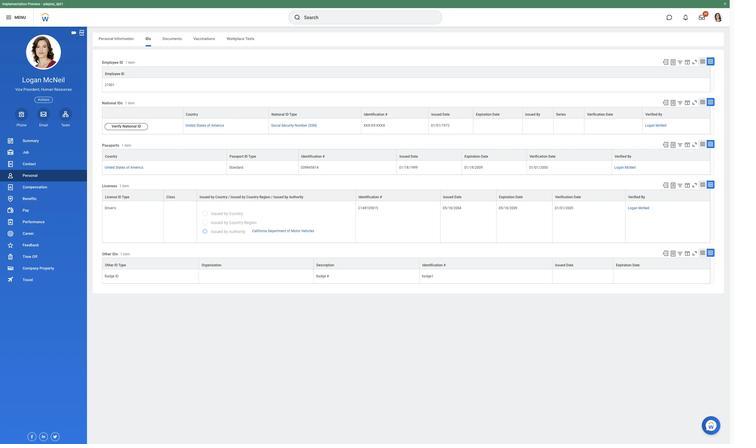 Task type: describe. For each thing, give the bounding box(es) containing it.
preview
[[28, 2, 40, 6]]

time off
[[23, 255, 37, 259]]

id for badge id
[[116, 275, 119, 279]]

01/01/1972
[[432, 124, 450, 128]]

2 vertical spatial logan mcneil link
[[629, 205, 650, 211]]

item inside licenses 1 item
[[122, 184, 129, 188]]

badge #
[[316, 275, 329, 279]]

2 / from the left
[[271, 196, 273, 200]]

passports
[[102, 143, 119, 148]]

expiration inside expiration date popup button
[[500, 196, 515, 200]]

issued by
[[526, 113, 541, 117]]

expiration date column header
[[497, 190, 553, 202]]

1 inside licenses 1 item
[[120, 184, 122, 188]]

list containing summary
[[0, 135, 87, 286]]

logan mcneil inside navigation pane region
[[22, 76, 65, 84]]

table image for other ids
[[701, 250, 707, 256]]

security
[[282, 124, 294, 128]]

verified for the topmost verified by popup button
[[646, 113, 658, 117]]

1 row from the top
[[102, 107, 711, 119]]

issued by country
[[211, 212, 243, 216]]

job link
[[0, 147, 87, 159]]

standard
[[230, 166, 244, 170]]

export to worksheets image for passports
[[670, 142, 677, 149]]

passport id type button
[[227, 150, 299, 161]]

fullscreen image for national ids
[[692, 100, 699, 106]]

issued inside issued by popup button
[[526, 113, 536, 117]]

Search Workday  search field
[[304, 11, 430, 24]]

issued by country / issued by country region / issued by authority
[[200, 196, 304, 200]]

description
[[317, 264, 335, 268]]

president,
[[23, 87, 40, 92]]

fullscreen image for other ids
[[692, 251, 699, 257]]

by for verified by popup button to the bottom
[[642, 196, 646, 200]]

pay
[[23, 208, 29, 213]]

select to filter grid data image
[[678, 100, 684, 106]]

identification for licenses
[[359, 196, 379, 200]]

xxx-
[[364, 124, 372, 128]]

employee for employee id 1 item
[[102, 60, 119, 65]]

team logan mcneil element
[[59, 123, 72, 128]]

employee id
[[105, 72, 124, 76]]

menu
[[15, 15, 26, 20]]

logan for the bottom logan mcneil link
[[629, 207, 638, 211]]

number
[[295, 124, 308, 128]]

verified by for verified by popup button to the middle
[[615, 155, 632, 159]]

identification # button for national ids
[[362, 107, 429, 119]]

driver's
[[105, 207, 116, 211]]

series button
[[554, 107, 585, 119]]

badge1
[[422, 275, 434, 279]]

performance image
[[7, 219, 14, 226]]

class
[[167, 196, 175, 200]]

mcneil for the bottom logan mcneil link
[[639, 207, 650, 211]]

2 row from the top
[[102, 149, 711, 161]]

1 vertical spatial verification date button
[[528, 150, 612, 161]]

contact image
[[7, 161, 14, 168]]

travel
[[23, 278, 33, 283]]

other for ids
[[102, 252, 112, 257]]

personal information
[[99, 37, 134, 41]]

menu button
[[0, 8, 33, 27]]

feedback
[[23, 243, 39, 248]]

company property image
[[7, 265, 14, 272]]

export to excel image for national ids
[[663, 100, 670, 106]]

actions button
[[35, 97, 53, 103]]

description button
[[314, 259, 420, 270]]

license
[[105, 196, 117, 200]]

time
[[23, 255, 31, 259]]

performance link
[[0, 217, 87, 228]]

vehicles
[[302, 229, 315, 233]]

license id type
[[105, 196, 130, 200]]

logan mcneil for logan mcneil link in verify national id "row"
[[646, 124, 667, 128]]

documents
[[163, 37, 182, 41]]

human
[[41, 87, 53, 92]]

driver's element
[[105, 205, 116, 211]]

fullscreen image for passports
[[692, 142, 699, 148]]

by for issued by country region
[[224, 221, 228, 225]]

identification # button for licenses
[[356, 190, 441, 201]]

click to view/edit grid preferences image for id
[[685, 59, 691, 65]]

verification date for the middle verification date popup button
[[530, 155, 556, 159]]

inbox large image
[[700, 15, 706, 20]]

-
[[41, 2, 42, 6]]

standard element
[[230, 165, 244, 170]]

type for passport id type
[[249, 155, 256, 159]]

30 button
[[696, 11, 709, 24]]

logan for the middle logan mcneil link
[[615, 166, 625, 170]]

# for national ids
[[386, 113, 388, 117]]

motor
[[291, 229, 301, 233]]

phone image
[[17, 111, 26, 118]]

(ssn)
[[308, 124, 317, 128]]

phone
[[17, 123, 26, 127]]

vice
[[15, 87, 23, 92]]

workplace
[[227, 37, 245, 41]]

expand table image for employee id
[[709, 59, 714, 64]]

badge for badge #
[[316, 275, 326, 279]]

export to worksheets image for national ids
[[670, 100, 677, 107]]

social
[[271, 124, 281, 128]]

identification # for other ids
[[423, 264, 446, 268]]

actions
[[38, 98, 50, 102]]

type for other id type
[[119, 264, 126, 268]]

united states of america for the top united states of america link
[[186, 124, 224, 128]]

expand table image for licenses
[[709, 182, 714, 188]]

issued by authority
[[211, 230, 246, 234]]

click to view/edit grid preferences image for ids
[[685, 100, 691, 106]]

national inside button
[[123, 124, 137, 129]]

region inside issued by country / issued by country region / issued by authority popup button
[[260, 196, 271, 200]]

travel link
[[0, 275, 87, 286]]

expand table image
[[709, 141, 714, 147]]

workplace tests
[[227, 37, 255, 41]]

summary image
[[7, 138, 14, 145]]

1 for national ids
[[125, 101, 127, 106]]

department
[[268, 229, 286, 233]]

date inside expiration date popup button
[[516, 196, 523, 200]]

row containing united states of america
[[102, 161, 711, 175]]

table image
[[701, 141, 707, 147]]

0 horizontal spatial united states of america link
[[105, 165, 143, 170]]

twitter image
[[51, 434, 57, 440]]

039845814
[[301, 166, 319, 170]]

issued by country region
[[211, 221, 257, 225]]

off
[[32, 255, 37, 259]]

license id type button
[[103, 190, 164, 201]]

justify image
[[5, 14, 12, 21]]

ids for other ids
[[112, 252, 118, 257]]

type for license id type
[[122, 196, 130, 200]]

verify national id row
[[102, 119, 711, 135]]

career image
[[7, 231, 14, 238]]

expiration date inside expiration date column header
[[500, 196, 523, 200]]

states for the top united states of america link
[[197, 124, 206, 128]]

passports 1 item
[[102, 143, 131, 148]]

time off image
[[7, 254, 14, 261]]

close environment banner image
[[724, 2, 728, 6]]

05/18/2009
[[499, 207, 518, 211]]

row containing issued by country
[[102, 202, 711, 243]]

adeptai_dpt1
[[43, 2, 63, 6]]

issued by country / issued by country region / issued by authority button
[[197, 190, 356, 201]]

implementation
[[2, 2, 27, 6]]

verified for verified by popup button to the bottom
[[629, 196, 641, 200]]

national id type button
[[269, 107, 361, 119]]

of inside verify national id "row"
[[207, 124, 211, 128]]

identification # for licenses
[[359, 196, 382, 200]]

fullscreen image for licenses
[[692, 182, 699, 189]]

logan for logan mcneil link in verify national id "row"
[[646, 124, 656, 128]]

profile logan mcneil image
[[714, 13, 724, 23]]

21001
[[105, 83, 115, 87]]

id for employee id
[[121, 72, 124, 76]]

compensation image
[[7, 184, 14, 191]]

logan mcneil for the bottom logan mcneil link
[[629, 207, 650, 211]]

united for the left united states of america link
[[105, 166, 115, 170]]

national ids 1 item
[[102, 101, 135, 106]]

toolbar for national ids
[[661, 98, 716, 107]]

id for employee id 1 item
[[120, 60, 123, 65]]

item inside passports 1 item
[[125, 144, 131, 148]]

summary link
[[0, 135, 87, 147]]

licenses 1 item
[[102, 184, 129, 188]]

california
[[252, 229, 267, 233]]

job
[[23, 150, 29, 155]]

compensation
[[23, 185, 47, 190]]

personal for personal information
[[99, 37, 114, 41]]

1 inside passports 1 item
[[122, 144, 124, 148]]

california department of motor vehicles link
[[252, 228, 315, 233]]

by for issued by country
[[224, 212, 228, 216]]

vaccinations
[[194, 37, 215, 41]]

verified by for verified by popup button to the bottom
[[629, 196, 646, 200]]

toolbar for other ids
[[661, 249, 716, 258]]

by for verified by popup button to the middle
[[628, 155, 632, 159]]

01/01/2005
[[556, 207, 574, 211]]

select to filter grid data image for licenses
[[678, 183, 684, 189]]

email
[[39, 123, 48, 127]]

expiration date button inside column header
[[497, 190, 553, 201]]

feedback link
[[0, 240, 87, 251]]

benefits
[[23, 197, 37, 201]]

email button
[[37, 108, 50, 128]]



Task type: vqa. For each thing, say whether or not it's contained in the screenshot.
main content
no



Task type: locate. For each thing, give the bounding box(es) containing it.
company property link
[[0, 263, 87, 275]]

1 vertical spatial click to view/edit grid preferences image
[[685, 251, 691, 257]]

id up security
[[286, 113, 289, 117]]

team link
[[59, 108, 72, 128]]

identification for other ids
[[423, 264, 443, 268]]

1 horizontal spatial verified
[[629, 196, 641, 200]]

states inside row
[[116, 166, 126, 170]]

1 vertical spatial of
[[126, 166, 130, 170]]

1 vertical spatial united states of america link
[[105, 165, 143, 170]]

passport id type
[[230, 155, 256, 159]]

0 horizontal spatial verified
[[615, 155, 627, 159]]

# for licenses
[[380, 196, 382, 200]]

expiration date button
[[474, 107, 523, 119], [463, 150, 527, 161], [497, 190, 553, 201], [614, 259, 711, 270]]

verification date for verification date popup button to the bottom
[[556, 196, 582, 200]]

id for license id type
[[118, 196, 121, 200]]

ids up other id type
[[112, 252, 118, 257]]

id for other id type
[[115, 264, 118, 268]]

view team image
[[62, 111, 69, 118]]

issued by button
[[523, 107, 554, 119]]

united states of america for the left united states of america link
[[105, 166, 143, 170]]

information
[[114, 37, 134, 41]]

id up the employee id
[[120, 60, 123, 65]]

tab list
[[93, 33, 725, 46]]

1 right "licenses"
[[120, 184, 122, 188]]

2 vertical spatial click to view/edit grid preferences image
[[685, 142, 691, 148]]

01/18/1999
[[400, 166, 418, 170]]

1 vertical spatial other
[[105, 264, 114, 268]]

verification up 01/01/2000
[[530, 155, 548, 159]]

item inside employee id 1 item
[[128, 61, 135, 65]]

logan mcneil inside verify national id "row"
[[646, 124, 667, 128]]

0 vertical spatial united states of america link
[[186, 123, 224, 128]]

2 badge from the left
[[316, 275, 326, 279]]

verify national id button
[[105, 123, 148, 130]]

1 horizontal spatial united states of america link
[[186, 123, 224, 128]]

employee inside popup button
[[105, 72, 120, 76]]

1 vertical spatial states
[[116, 166, 126, 170]]

feedback image
[[7, 242, 14, 249]]

1 vertical spatial verification date
[[530, 155, 556, 159]]

id right passport
[[245, 155, 248, 159]]

30
[[705, 12, 708, 15]]

# for other ids
[[444, 264, 446, 268]]

export to worksheets image for licenses
[[670, 182, 677, 189]]

pay link
[[0, 205, 87, 217]]

export to worksheets image
[[670, 100, 677, 107], [670, 142, 677, 149], [670, 182, 677, 189]]

badge for badge id
[[105, 275, 115, 279]]

1 vertical spatial united
[[105, 166, 115, 170]]

1 vertical spatial verification
[[530, 155, 548, 159]]

0 vertical spatial verified
[[646, 113, 658, 117]]

0 horizontal spatial region
[[244, 221, 257, 225]]

other ids 1 item
[[102, 252, 130, 257]]

expand table image for other ids
[[709, 250, 714, 256]]

toolbar for passports
[[661, 140, 716, 149]]

expiration date
[[477, 113, 500, 117], [465, 155, 489, 159], [500, 196, 523, 200], [617, 264, 640, 268]]

1 vertical spatial employee
[[105, 72, 120, 76]]

email logan mcneil element
[[37, 123, 50, 128]]

type right passport
[[249, 155, 256, 159]]

1 vertical spatial country button
[[103, 150, 227, 161]]

row containing badge id
[[102, 270, 711, 284]]

0 horizontal spatial states
[[116, 166, 126, 170]]

0 vertical spatial export to worksheets image
[[670, 59, 677, 66]]

1 right passports
[[122, 144, 124, 148]]

0 vertical spatial verified by button
[[644, 107, 711, 119]]

verification up 01/01/2005
[[556, 196, 574, 200]]

1 vertical spatial verified by button
[[613, 150, 711, 161]]

1 horizontal spatial states
[[197, 124, 206, 128]]

logan mcneil link inside verify national id "row"
[[646, 123, 667, 128]]

table image for licenses
[[701, 182, 707, 188]]

row containing other id type
[[102, 258, 711, 270]]

0 horizontal spatial verification
[[530, 155, 548, 159]]

issued date button for national ids
[[429, 107, 474, 119]]

0 vertical spatial country button
[[183, 107, 269, 119]]

0 vertical spatial national
[[102, 101, 116, 106]]

mcneil inside navigation pane region
[[43, 76, 65, 84]]

1 vertical spatial export to worksheets image
[[670, 251, 677, 258]]

performance
[[23, 220, 45, 224]]

america for the left united states of america link
[[130, 166, 143, 170]]

mail image
[[40, 111, 47, 118]]

2 horizontal spatial verified
[[646, 113, 658, 117]]

1 horizontal spatial united states of america
[[186, 124, 224, 128]]

verified by for the topmost verified by popup button
[[646, 113, 663, 117]]

resources
[[54, 87, 72, 92]]

table image for employee id
[[701, 59, 707, 64]]

national id type
[[272, 113, 297, 117]]

0 vertical spatial other
[[102, 252, 112, 257]]

1 / from the left
[[229, 196, 230, 200]]

states
[[197, 124, 206, 128], [116, 166, 126, 170]]

toolbar for licenses
[[661, 181, 716, 190]]

1 vertical spatial click to view/edit grid preferences image
[[685, 100, 691, 106]]

implementation preview -   adeptai_dpt1
[[2, 2, 63, 6]]

click to view/edit grid preferences image for 1
[[685, 142, 691, 148]]

1 inside national ids 1 item
[[125, 101, 127, 106]]

mcneil for logan mcneil link in verify national id "row"
[[656, 124, 667, 128]]

1 for other ids
[[120, 253, 122, 257]]

time off link
[[0, 251, 87, 263]]

other for id
[[105, 264, 114, 268]]

item up other id type
[[123, 253, 130, 257]]

united for the top united states of america link
[[186, 124, 196, 128]]

personal image
[[7, 172, 14, 179]]

other id type
[[105, 264, 126, 268]]

1 horizontal spatial america
[[211, 124, 224, 128]]

verification date
[[588, 113, 614, 117], [530, 155, 556, 159], [556, 196, 582, 200]]

travel image
[[7, 277, 14, 284]]

2 vertical spatial verified
[[629, 196, 641, 200]]

united
[[186, 124, 196, 128], [105, 166, 115, 170]]

1 for employee id
[[126, 61, 127, 65]]

1 click to view/edit grid preferences image from the top
[[685, 59, 691, 65]]

logan inside verify national id "row"
[[646, 124, 656, 128]]

by inside issued by popup button
[[537, 113, 541, 117]]

1 badge from the left
[[105, 275, 115, 279]]

type for national id type
[[290, 113, 297, 117]]

identification # up 'xxx-xx-xxxx'
[[364, 113, 388, 117]]

employee id button
[[103, 67, 711, 78]]

2 vertical spatial verified by button
[[626, 190, 711, 201]]

employee up the employee id
[[102, 60, 119, 65]]

united inside verify national id "row"
[[186, 124, 196, 128]]

view printable version (pdf) image
[[79, 30, 85, 36]]

2 vertical spatial verification date
[[556, 196, 582, 200]]

company
[[23, 267, 39, 271]]

organization
[[202, 264, 222, 268]]

0 horizontal spatial badge
[[105, 275, 115, 279]]

1 horizontal spatial /
[[271, 196, 273, 200]]

export to excel image for employee id
[[663, 59, 670, 65]]

national for id
[[272, 113, 285, 117]]

pay image
[[7, 207, 14, 214]]

export to worksheets image
[[670, 59, 677, 66], [670, 251, 677, 258]]

national up social
[[272, 113, 285, 117]]

ids inside tab list
[[146, 37, 151, 41]]

id inside row
[[121, 72, 124, 76]]

1 vertical spatial export to excel image
[[663, 142, 670, 148]]

1 vertical spatial export to worksheets image
[[670, 142, 677, 149]]

0 vertical spatial authority
[[289, 196, 304, 200]]

identification up "039845814"
[[302, 155, 322, 159]]

0 horizontal spatial united
[[105, 166, 115, 170]]

menu banner
[[0, 0, 731, 27]]

personal for personal
[[23, 174, 38, 178]]

6 row from the top
[[102, 258, 711, 270]]

expand table image for national ids
[[709, 99, 714, 105]]

export to excel image for passports
[[663, 142, 670, 148]]

badge
[[105, 275, 115, 279], [316, 275, 326, 279]]

2 vertical spatial of
[[287, 229, 291, 233]]

mcneil inside verify national id "row"
[[656, 124, 667, 128]]

identification up badge1 at the bottom of page
[[423, 264, 443, 268]]

personal down the contact
[[23, 174, 38, 178]]

0 horizontal spatial /
[[229, 196, 230, 200]]

export to excel image
[[663, 59, 670, 65], [663, 142, 670, 148], [663, 182, 670, 189]]

verified for verified by popup button to the middle
[[615, 155, 627, 159]]

united inside row
[[105, 166, 115, 170]]

1 inside employee id 1 item
[[126, 61, 127, 65]]

1 horizontal spatial region
[[260, 196, 271, 200]]

0 vertical spatial ids
[[146, 37, 151, 41]]

select to filter grid data image
[[678, 59, 684, 65], [678, 142, 684, 148], [678, 183, 684, 189], [678, 251, 684, 257]]

0 horizontal spatial personal
[[23, 174, 38, 178]]

identification # button for other ids
[[420, 259, 553, 270]]

mcneil for the middle logan mcneil link
[[626, 166, 636, 170]]

badge down other id type
[[105, 275, 115, 279]]

item for employee id
[[128, 61, 135, 65]]

7 row from the top
[[102, 270, 711, 284]]

row containing license id type
[[102, 190, 711, 202]]

2 click to view/edit grid preferences image from the top
[[685, 251, 691, 257]]

1 vertical spatial verified by
[[615, 155, 632, 159]]

identification # up c148105815
[[359, 196, 382, 200]]

united states of america link
[[186, 123, 224, 128], [105, 165, 143, 170]]

badge id element
[[105, 274, 119, 279]]

other up other id type
[[102, 252, 112, 257]]

1
[[126, 61, 127, 65], [125, 101, 127, 106], [122, 144, 124, 148], [120, 184, 122, 188], [120, 253, 122, 257]]

identification # up badge1 at the bottom of page
[[423, 264, 446, 268]]

by for issued by popup button
[[537, 113, 541, 117]]

0 vertical spatial of
[[207, 124, 211, 128]]

national down "21001"
[[102, 101, 116, 106]]

by for issued by country / issued by country region / issued by authority
[[211, 196, 215, 200]]

1 vertical spatial ids
[[117, 101, 123, 106]]

career
[[23, 232, 34, 236]]

export to worksheets image for ids
[[670, 251, 677, 258]]

0 vertical spatial verification date
[[588, 113, 614, 117]]

logan inside navigation pane region
[[22, 76, 41, 84]]

item for other ids
[[123, 253, 130, 257]]

0 vertical spatial region
[[260, 196, 271, 200]]

item right passports
[[125, 144, 131, 148]]

authority
[[289, 196, 304, 200], [229, 230, 246, 234]]

click to view/edit grid preferences image for 1
[[685, 182, 691, 189]]

export to excel image for other ids
[[663, 251, 670, 257]]

facebook image
[[28, 434, 34, 440]]

list
[[0, 135, 87, 286]]

2 click to view/edit grid preferences image from the top
[[685, 100, 691, 106]]

1 horizontal spatial verification
[[556, 196, 574, 200]]

compensation link
[[0, 182, 87, 193]]

national inside popup button
[[272, 113, 285, 117]]

states for the left united states of america link
[[116, 166, 126, 170]]

issued date for national ids
[[432, 113, 450, 117]]

1 horizontal spatial united
[[186, 124, 196, 128]]

0 vertical spatial logan mcneil link
[[646, 123, 667, 128]]

1 horizontal spatial authority
[[289, 196, 304, 200]]

identification up 'xxx-xx-xxxx'
[[364, 113, 385, 117]]

item for national ids
[[128, 101, 135, 106]]

id for national id type
[[286, 113, 289, 117]]

0 vertical spatial click to view/edit grid preferences image
[[685, 182, 691, 189]]

export to excel image for licenses
[[663, 182, 670, 189]]

contact
[[23, 162, 36, 166]]

0 vertical spatial personal
[[99, 37, 114, 41]]

item down information
[[128, 61, 135, 65]]

0 vertical spatial verified by
[[646, 113, 663, 117]]

0 vertical spatial click to view/edit grid preferences image
[[685, 59, 691, 65]]

of inside california department of motor vehicles link
[[287, 229, 291, 233]]

item inside national ids 1 item
[[128, 101, 135, 106]]

1 horizontal spatial personal
[[99, 37, 114, 41]]

id down employee id 1 item
[[121, 72, 124, 76]]

01/01/2000
[[530, 166, 549, 170]]

california department of motor vehicles
[[252, 229, 315, 233]]

united states of america inside row
[[105, 166, 143, 170]]

fullscreen image for employee id
[[692, 59, 699, 65]]

fullscreen image
[[692, 59, 699, 65], [692, 100, 699, 106], [692, 142, 699, 148], [692, 182, 699, 189], [692, 251, 699, 257]]

1 vertical spatial america
[[130, 166, 143, 170]]

xx-
[[372, 124, 377, 128]]

1 vertical spatial personal
[[23, 174, 38, 178]]

america inside verify national id "row"
[[211, 124, 224, 128]]

organization button
[[199, 259, 314, 270]]

logan mcneil
[[22, 76, 65, 84], [646, 124, 667, 128], [615, 166, 636, 170], [629, 207, 650, 211]]

id right license
[[118, 196, 121, 200]]

1 vertical spatial verified
[[615, 155, 627, 159]]

table image
[[701, 59, 707, 64], [701, 99, 707, 105], [701, 182, 707, 188], [701, 250, 707, 256]]

other id type button
[[103, 259, 199, 270]]

verification date for verification date popup button to the top
[[588, 113, 614, 117]]

states inside verify national id "row"
[[197, 124, 206, 128]]

row
[[102, 107, 711, 119], [102, 149, 711, 161], [102, 161, 711, 175], [102, 190, 711, 202], [102, 202, 711, 243], [102, 258, 711, 270], [102, 270, 711, 284]]

0 vertical spatial employee
[[102, 60, 119, 65]]

verify national id
[[112, 124, 141, 129]]

identification up c148105815
[[359, 196, 379, 200]]

click to view/edit grid preferences image
[[685, 182, 691, 189], [685, 251, 691, 257]]

1 horizontal spatial of
[[207, 124, 211, 128]]

1 vertical spatial national
[[272, 113, 285, 117]]

ids
[[146, 37, 151, 41], [117, 101, 123, 106], [112, 252, 118, 257]]

national right verify
[[123, 124, 137, 129]]

type up social security number (ssn) link
[[290, 113, 297, 117]]

search image
[[294, 14, 301, 21]]

item
[[128, 61, 135, 65], [128, 101, 135, 106], [125, 144, 131, 148], [122, 184, 129, 188], [123, 253, 130, 257]]

personal link
[[0, 170, 87, 182]]

2 horizontal spatial verification
[[588, 113, 606, 117]]

0 vertical spatial export to excel image
[[663, 100, 670, 106]]

2 vertical spatial ids
[[112, 252, 118, 257]]

logan mcneil for the middle logan mcneil link
[[615, 166, 636, 170]]

navigation pane region
[[0, 27, 87, 445]]

by for issued by authority
[[224, 230, 228, 234]]

identification # up "039845814"
[[302, 155, 325, 159]]

personal left information
[[99, 37, 114, 41]]

national for ids
[[102, 101, 116, 106]]

0 vertical spatial united
[[186, 124, 196, 128]]

3 click to view/edit grid preferences image from the top
[[685, 142, 691, 148]]

1 inside other ids 1 item
[[120, 253, 122, 257]]

0 vertical spatial export to excel image
[[663, 59, 670, 65]]

0 vertical spatial verification date button
[[585, 107, 643, 119]]

tag image
[[71, 30, 77, 36]]

item up the verify national id
[[128, 101, 135, 106]]

click to view/edit grid preferences image for ids
[[685, 251, 691, 257]]

0 horizontal spatial of
[[126, 166, 130, 170]]

2 horizontal spatial of
[[287, 229, 291, 233]]

4 row from the top
[[102, 190, 711, 202]]

1 click to view/edit grid preferences image from the top
[[685, 182, 691, 189]]

employee
[[102, 60, 119, 65], [105, 72, 120, 76]]

employee id row
[[102, 67, 711, 78]]

2 vertical spatial export to worksheets image
[[670, 182, 677, 189]]

item up license id type popup button
[[122, 184, 129, 188]]

identification #
[[364, 113, 388, 117], [302, 155, 325, 159], [359, 196, 382, 200], [423, 264, 446, 268]]

issued date button for other ids
[[553, 259, 614, 270]]

export to excel image
[[663, 100, 670, 106], [663, 251, 670, 257]]

united states of america inside verify national id "row"
[[186, 124, 224, 128]]

type right license
[[122, 196, 130, 200]]

0 vertical spatial verification
[[588, 113, 606, 117]]

click to view/edit grid preferences image
[[685, 59, 691, 65], [685, 100, 691, 106], [685, 142, 691, 148]]

other up the badge id element
[[105, 264, 114, 268]]

other
[[102, 252, 112, 257], [105, 264, 114, 268]]

xxx-xx-xxxx
[[364, 124, 386, 128]]

1 vertical spatial logan mcneil link
[[615, 165, 636, 170]]

id for passport id type
[[245, 155, 248, 159]]

select to filter grid data image for employee id
[[678, 59, 684, 65]]

logan
[[22, 76, 41, 84], [646, 124, 656, 128], [615, 166, 625, 170], [629, 207, 638, 211]]

issued date for other ids
[[556, 264, 574, 268]]

1 vertical spatial export to excel image
[[663, 251, 670, 257]]

0 horizontal spatial united states of america
[[105, 166, 143, 170]]

identification for national ids
[[364, 113, 385, 117]]

personal inside tab list
[[99, 37, 114, 41]]

01/18/2009
[[465, 166, 483, 170]]

type down other ids 1 item
[[119, 264, 126, 268]]

1 vertical spatial region
[[244, 221, 257, 225]]

2 vertical spatial verified by
[[629, 196, 646, 200]]

id right verify
[[138, 124, 141, 129]]

item inside other ids 1 item
[[123, 253, 130, 257]]

3 row from the top
[[102, 161, 711, 175]]

0 vertical spatial export to worksheets image
[[670, 100, 677, 107]]

1 down information
[[126, 61, 127, 65]]

employee up "21001"
[[105, 72, 120, 76]]

0 horizontal spatial authority
[[229, 230, 246, 234]]

notifications large image
[[684, 15, 689, 20]]

issued
[[432, 113, 442, 117], [526, 113, 536, 117], [400, 155, 410, 159], [200, 196, 210, 200], [231, 196, 241, 200], [274, 196, 284, 200], [444, 196, 454, 200], [211, 212, 223, 216], [211, 221, 223, 225], [211, 230, 223, 234], [556, 264, 566, 268]]

select to filter grid data image for passports
[[678, 142, 684, 148]]

series
[[557, 113, 567, 117]]

2 vertical spatial export to excel image
[[663, 182, 670, 189]]

passport
[[230, 155, 244, 159]]

badge down 'description'
[[316, 275, 326, 279]]

job image
[[7, 149, 14, 156]]

licenses
[[102, 184, 117, 188]]

cell
[[474, 119, 523, 135], [523, 119, 554, 135], [554, 119, 585, 135], [585, 119, 644, 135], [164, 202, 197, 243], [199, 270, 314, 284], [553, 270, 614, 284], [614, 270, 711, 284]]

issued date button for licenses
[[441, 190, 497, 201]]

verification right series popup button
[[588, 113, 606, 117]]

2 vertical spatial national
[[123, 124, 137, 129]]

mcneil
[[43, 76, 65, 84], [656, 124, 667, 128], [626, 166, 636, 170], [639, 207, 650, 211]]

0 vertical spatial america
[[211, 124, 224, 128]]

expand table image
[[709, 59, 714, 64], [709, 99, 714, 105], [709, 182, 714, 188], [709, 250, 714, 256]]

benefits image
[[7, 196, 14, 203]]

by
[[537, 113, 541, 117], [659, 113, 663, 117], [628, 155, 632, 159], [642, 196, 646, 200]]

xxxx
[[377, 124, 386, 128]]

select to filter grid data image for other ids
[[678, 251, 684, 257]]

id inside button
[[138, 124, 141, 129]]

toolbar for employee id
[[661, 57, 716, 67]]

other inside popup button
[[105, 264, 114, 268]]

0 vertical spatial states
[[197, 124, 206, 128]]

company property
[[23, 267, 54, 271]]

0 vertical spatial united states of america
[[186, 124, 224, 128]]

america for the top united states of america link
[[211, 124, 224, 128]]

5 row from the top
[[102, 202, 711, 243]]

1 horizontal spatial badge
[[316, 275, 326, 279]]

0 horizontal spatial national
[[102, 101, 116, 106]]

authority inside issued by country / issued by country region / issued by authority popup button
[[289, 196, 304, 200]]

0 horizontal spatial america
[[130, 166, 143, 170]]

personal inside personal 'link'
[[23, 174, 38, 178]]

1 horizontal spatial national
[[123, 124, 137, 129]]

1 vertical spatial united states of america
[[105, 166, 143, 170]]

tab list containing personal information
[[93, 33, 725, 46]]

1 up other id type
[[120, 253, 122, 257]]

ids for national ids
[[117, 101, 123, 106]]

employee for employee id
[[105, 72, 120, 76]]

2 vertical spatial verification date button
[[553, 190, 626, 201]]

2 vertical spatial verification
[[556, 196, 574, 200]]

toolbar
[[661, 57, 716, 67], [661, 98, 716, 107], [661, 140, 716, 149], [661, 181, 716, 190], [661, 249, 716, 258]]

phone logan mcneil element
[[15, 123, 28, 128]]

1 vertical spatial authority
[[229, 230, 246, 234]]

logan mcneil link
[[646, 123, 667, 128], [615, 165, 636, 170], [629, 205, 650, 211]]

id up the badge id element
[[115, 264, 118, 268]]

2 horizontal spatial national
[[272, 113, 285, 117]]

identification # for national ids
[[364, 113, 388, 117]]

national
[[102, 101, 116, 106], [272, 113, 285, 117], [123, 124, 137, 129]]

1 up the verify national id
[[125, 101, 127, 106]]

employee id 1 item
[[102, 60, 135, 65]]

contact link
[[0, 159, 87, 170]]

ids up verify
[[117, 101, 123, 106]]

issued date button
[[429, 107, 474, 119], [397, 150, 462, 161], [441, 190, 497, 201], [553, 259, 614, 270]]

table image for national ids
[[701, 99, 707, 105]]

linkedin image
[[39, 434, 46, 440]]

ids left documents
[[146, 37, 151, 41]]

export to worksheets image for id
[[670, 59, 677, 66]]

tests
[[246, 37, 255, 41]]

id down other id type
[[116, 275, 119, 279]]



